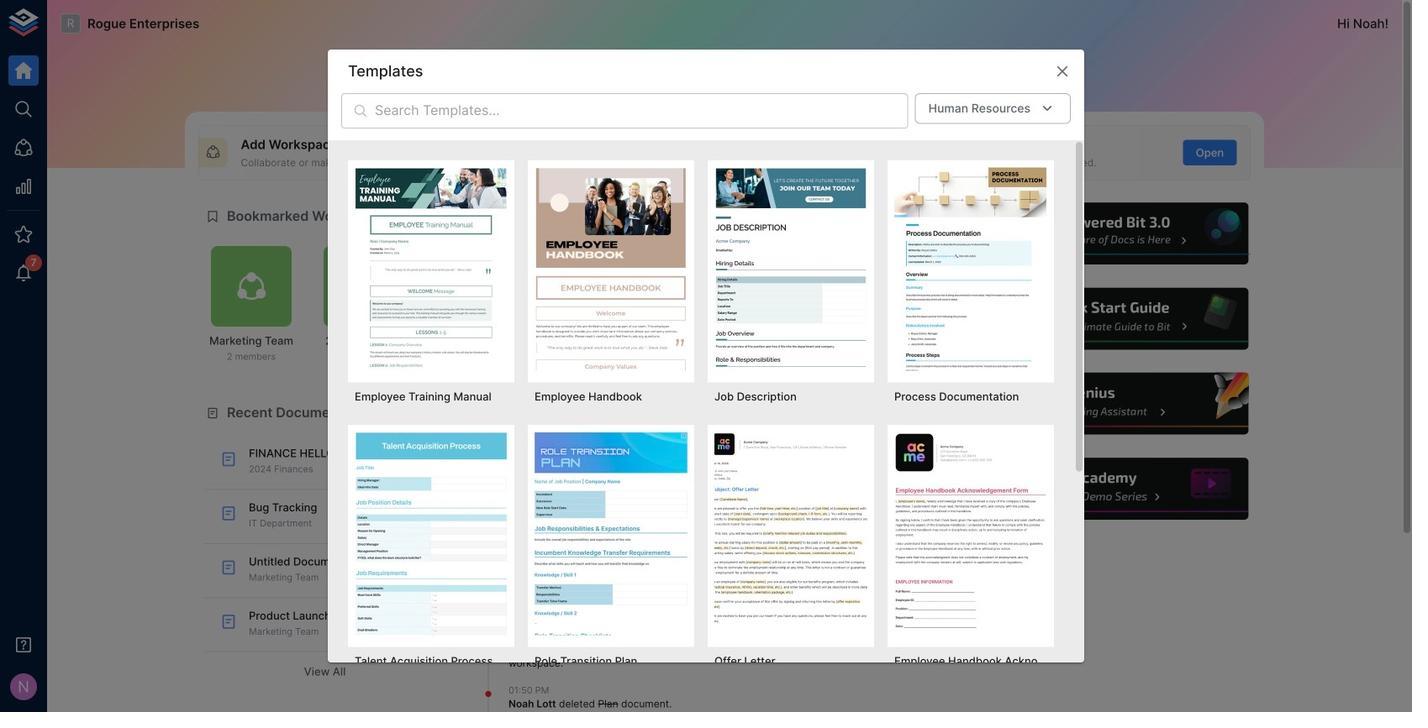 Task type: locate. For each thing, give the bounding box(es) containing it.
employee handbook image
[[535, 167, 688, 371]]

process documentation image
[[895, 167, 1048, 371]]

employee handbook acknowledgement form image
[[895, 432, 1048, 636]]

dialog
[[328, 49, 1085, 713]]

help image
[[998, 201, 1251, 267], [998, 286, 1251, 352], [998, 371, 1251, 438], [998, 456, 1251, 523]]

4 help image from the top
[[998, 456, 1251, 523]]

Search Templates... text field
[[375, 93, 909, 128]]

2 help image from the top
[[998, 286, 1251, 352]]

role transition plan image
[[535, 432, 688, 636]]



Task type: describe. For each thing, give the bounding box(es) containing it.
1 help image from the top
[[998, 201, 1251, 267]]

employee training manual image
[[355, 167, 508, 371]]

3 help image from the top
[[998, 371, 1251, 438]]

talent acquisition process image
[[355, 432, 508, 636]]

job description image
[[715, 167, 868, 371]]

offer letter image
[[715, 432, 868, 636]]



Task type: vqa. For each thing, say whether or not it's contained in the screenshot.
right Handbook
no



